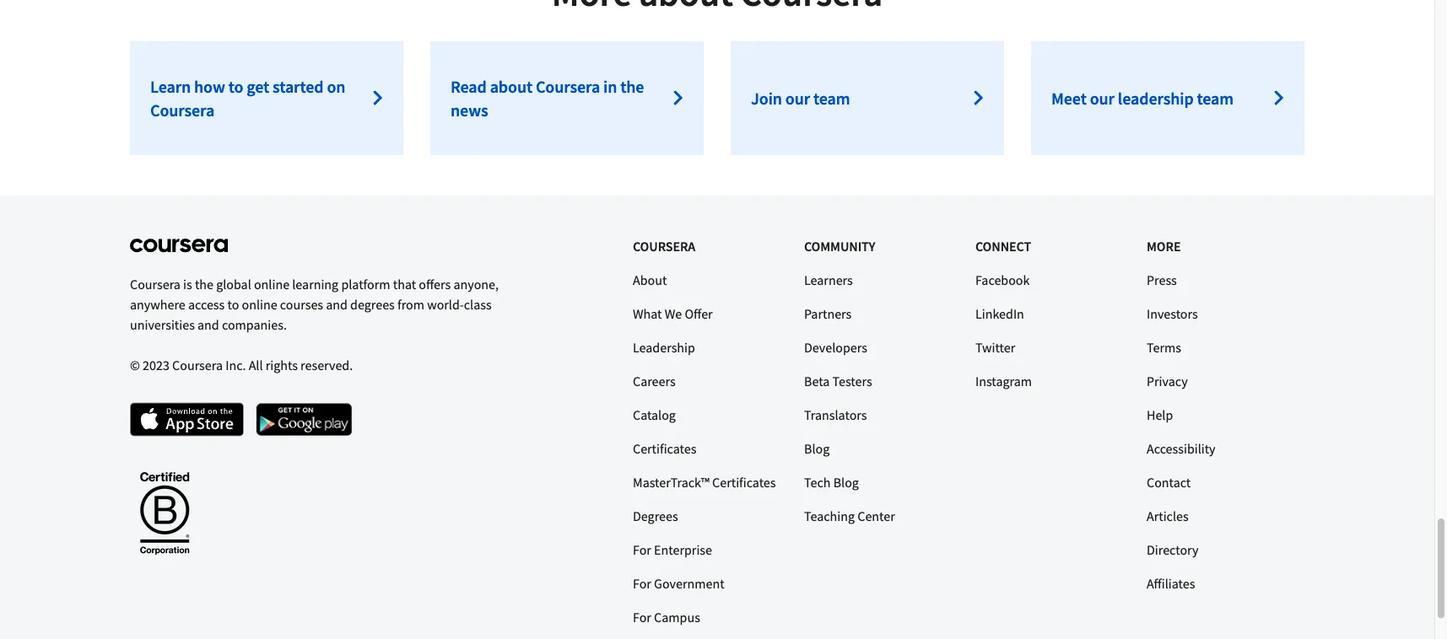 Task type: locate. For each thing, give the bounding box(es) containing it.
privacy link
[[1147, 373, 1188, 390]]

blog link
[[805, 441, 830, 458]]

team inside 'link'
[[1198, 88, 1234, 109]]

certificates
[[633, 441, 697, 458], [713, 474, 776, 491]]

mastertrack™ certificates link
[[633, 474, 776, 491]]

instagram
[[976, 373, 1033, 390]]

articles link
[[1147, 508, 1189, 525]]

our right meet
[[1091, 88, 1115, 109]]

help link
[[1147, 407, 1174, 424]]

3 chevron right image from the left
[[1274, 89, 1285, 106]]

online up 'companies.'
[[242, 297, 277, 314]]

1 our from the left
[[786, 88, 811, 109]]

for down degrees link
[[633, 542, 652, 559]]

anywhere
[[130, 297, 186, 314]]

leadership link
[[633, 339, 696, 356]]

read about coursera in the news
[[451, 76, 645, 121]]

our for meet
[[1091, 88, 1115, 109]]

coursera
[[633, 238, 696, 255]]

1 horizontal spatial certificates
[[713, 474, 776, 491]]

0 horizontal spatial the
[[195, 276, 214, 293]]

for up for campus link
[[633, 576, 652, 593]]

offer
[[685, 306, 713, 322]]

linkedin
[[976, 306, 1025, 322]]

directory link
[[1147, 542, 1199, 559]]

coursera up "anywhere"
[[130, 276, 181, 293]]

the right in
[[621, 76, 645, 97]]

community
[[805, 238, 876, 255]]

chevron right image for the
[[673, 89, 684, 106]]

join our team link
[[731, 41, 1005, 155]]

careers link
[[633, 373, 676, 390]]

for left campus
[[633, 610, 652, 626]]

0 vertical spatial the
[[621, 76, 645, 97]]

online
[[254, 276, 290, 293], [242, 297, 277, 314]]

for
[[633, 542, 652, 559], [633, 576, 652, 593], [633, 610, 652, 626]]

0 vertical spatial to
[[228, 76, 243, 97]]

twitter
[[976, 339, 1016, 356]]

is
[[183, 276, 192, 293]]

about link
[[633, 272, 667, 289]]

reserved.
[[301, 358, 353, 374]]

and down learning
[[326, 297, 348, 314]]

1 horizontal spatial chevron right image
[[673, 89, 684, 106]]

certificates up mastertrack™
[[633, 441, 697, 458]]

coursera left in
[[536, 76, 600, 97]]

to down global on the left top of the page
[[228, 297, 239, 314]]

coursera inside learn how to get started on coursera
[[150, 100, 215, 121]]

tech blog
[[805, 474, 859, 491]]

for campus
[[633, 610, 701, 626]]

affiliates
[[1147, 576, 1196, 593]]

blog up "tech"
[[805, 441, 830, 458]]

articles
[[1147, 508, 1189, 525]]

linkedin link
[[976, 306, 1025, 322]]

companies.
[[222, 317, 287, 334]]

privacy
[[1147, 373, 1188, 390]]

to inside "coursera is the global online learning platform that offers anyone, anywhere access to online courses and degrees from world-class universities and companies."
[[228, 297, 239, 314]]

chevron right image inside the read about coursera in the news link
[[673, 89, 684, 106]]

0 horizontal spatial certificates
[[633, 441, 697, 458]]

for for for enterprise
[[633, 542, 652, 559]]

chevron right image
[[373, 89, 383, 106], [673, 89, 684, 106], [1274, 89, 1285, 106]]

connect
[[976, 238, 1032, 255]]

1 vertical spatial for
[[633, 576, 652, 593]]

coursera
[[536, 76, 600, 97], [150, 100, 215, 121], [130, 276, 181, 293], [172, 358, 223, 374]]

degrees
[[350, 297, 395, 314]]

0 horizontal spatial chevron right image
[[373, 89, 383, 106]]

2 for from the top
[[633, 576, 652, 593]]

0 horizontal spatial our
[[786, 88, 811, 109]]

0 vertical spatial certificates
[[633, 441, 697, 458]]

and down the access
[[198, 317, 219, 334]]

2023
[[143, 358, 170, 374]]

0 vertical spatial online
[[254, 276, 290, 293]]

what we offer link
[[633, 306, 713, 322]]

developers
[[805, 339, 868, 356]]

directory
[[1147, 542, 1199, 559]]

our inside the meet our leadership team 'link'
[[1091, 88, 1115, 109]]

team
[[814, 88, 851, 109], [1198, 88, 1234, 109]]

about
[[490, 76, 533, 97]]

©
[[130, 358, 140, 374]]

0 vertical spatial for
[[633, 542, 652, 559]]

leadership
[[633, 339, 696, 356]]

partners
[[805, 306, 852, 322]]

beta testers link
[[805, 373, 873, 390]]

1 horizontal spatial and
[[326, 297, 348, 314]]

our inside join our team link
[[786, 88, 811, 109]]

1 for from the top
[[633, 542, 652, 559]]

partners link
[[805, 306, 852, 322]]

and
[[326, 297, 348, 314], [198, 317, 219, 334]]

teaching center
[[805, 508, 896, 525]]

teaching center link
[[805, 508, 896, 525]]

for enterprise
[[633, 542, 713, 559]]

1 chevron right image from the left
[[373, 89, 383, 106]]

teaching
[[805, 508, 855, 525]]

0 vertical spatial and
[[326, 297, 348, 314]]

instagram link
[[976, 373, 1033, 390]]

tech
[[805, 474, 831, 491]]

2 our from the left
[[1091, 88, 1115, 109]]

chevron right image for started
[[373, 89, 383, 106]]

certificates right mastertrack™
[[713, 474, 776, 491]]

global
[[216, 276, 251, 293]]

0 horizontal spatial team
[[814, 88, 851, 109]]

our right the join
[[786, 88, 811, 109]]

1 horizontal spatial team
[[1198, 88, 1234, 109]]

learn how to get started on coursera link
[[130, 41, 404, 155]]

courses
[[280, 297, 323, 314]]

the right is
[[195, 276, 214, 293]]

2 chevron right image from the left
[[673, 89, 684, 106]]

press
[[1147, 272, 1178, 289]]

2 horizontal spatial chevron right image
[[1274, 89, 1285, 106]]

our
[[786, 88, 811, 109], [1091, 88, 1115, 109]]

center
[[858, 508, 896, 525]]

all
[[249, 358, 263, 374]]

team right leadership
[[1198, 88, 1234, 109]]

universities
[[130, 317, 195, 334]]

2 team from the left
[[1198, 88, 1234, 109]]

1 vertical spatial the
[[195, 276, 214, 293]]

chevron right image inside learn how to get started on coursera link
[[373, 89, 383, 106]]

0 vertical spatial blog
[[805, 441, 830, 458]]

the inside "coursera is the global online learning platform that offers anyone, anywhere access to online courses and degrees from world-class universities and companies."
[[195, 276, 214, 293]]

blog
[[805, 441, 830, 458], [834, 474, 859, 491]]

1 vertical spatial blog
[[834, 474, 859, 491]]

2 vertical spatial for
[[633, 610, 652, 626]]

blog right "tech"
[[834, 474, 859, 491]]

translators link
[[805, 407, 868, 424]]

testers
[[833, 373, 873, 390]]

to left the get
[[228, 76, 243, 97]]

1 horizontal spatial the
[[621, 76, 645, 97]]

learn
[[150, 76, 191, 97]]

learners link
[[805, 272, 853, 289]]

1 horizontal spatial our
[[1091, 88, 1115, 109]]

government
[[654, 576, 725, 593]]

accessibility
[[1147, 441, 1216, 458]]

1 vertical spatial to
[[228, 297, 239, 314]]

coursera is the global online learning platform that offers anyone, anywhere access to online courses and degrees from world-class universities and companies.
[[130, 276, 499, 334]]

contact link
[[1147, 474, 1192, 491]]

team right the join
[[814, 88, 851, 109]]

mastertrack™ certificates
[[633, 474, 776, 491]]

to
[[228, 76, 243, 97], [228, 297, 239, 314]]

online up the courses on the left
[[254, 276, 290, 293]]

3 for from the top
[[633, 610, 652, 626]]

coursera down learn on the left top of page
[[150, 100, 215, 121]]

anyone,
[[454, 276, 499, 293]]

tech blog link
[[805, 474, 859, 491]]

1 vertical spatial and
[[198, 317, 219, 334]]



Task type: vqa. For each thing, say whether or not it's contained in the screenshot.
INSTAGRAM link
yes



Task type: describe. For each thing, give the bounding box(es) containing it.
more
[[1147, 238, 1182, 255]]

chevron right image
[[974, 89, 984, 106]]

press link
[[1147, 272, 1178, 289]]

in
[[604, 76, 617, 97]]

coursera left inc.
[[172, 358, 223, 374]]

leadership
[[1119, 88, 1194, 109]]

download on the app store image
[[130, 403, 244, 437]]

what we offer
[[633, 306, 713, 322]]

for government
[[633, 576, 725, 593]]

learn how to get started on coursera
[[150, 76, 346, 121]]

terms link
[[1147, 339, 1182, 356]]

class
[[464, 297, 492, 314]]

platform
[[341, 276, 391, 293]]

the inside read about coursera in the news
[[621, 76, 645, 97]]

careers
[[633, 373, 676, 390]]

beta
[[805, 373, 830, 390]]

that
[[393, 276, 416, 293]]

facebook link
[[976, 272, 1030, 289]]

1 vertical spatial online
[[242, 297, 277, 314]]

get it on google play image
[[256, 403, 353, 437]]

for enterprise link
[[633, 542, 713, 559]]

what
[[633, 306, 662, 322]]

1 horizontal spatial blog
[[834, 474, 859, 491]]

for for for campus
[[633, 610, 652, 626]]

read
[[451, 76, 487, 97]]

we
[[665, 306, 682, 322]]

affiliates link
[[1147, 576, 1196, 593]]

degrees link
[[633, 508, 679, 525]]

coursera inside "coursera is the global online learning platform that offers anyone, anywhere access to online courses and degrees from world-class universities and companies."
[[130, 276, 181, 293]]

for for for government
[[633, 576, 652, 593]]

certificates link
[[633, 441, 697, 458]]

read about coursera in the news link
[[431, 41, 704, 155]]

meet
[[1052, 88, 1087, 109]]

beta testers
[[805, 373, 873, 390]]

certified b corporation image
[[130, 463, 199, 564]]

coursera inside read about coursera in the news
[[536, 76, 600, 97]]

started
[[273, 76, 324, 97]]

degrees
[[633, 508, 679, 525]]

terms
[[1147, 339, 1182, 356]]

for campus link
[[633, 610, 701, 626]]

learning
[[292, 276, 339, 293]]

news
[[451, 100, 488, 121]]

to inside learn how to get started on coursera
[[228, 76, 243, 97]]

1 team from the left
[[814, 88, 851, 109]]

our for join
[[786, 88, 811, 109]]

twitter link
[[976, 339, 1016, 356]]

learners
[[805, 272, 853, 289]]

developers link
[[805, 339, 868, 356]]

1 vertical spatial certificates
[[713, 474, 776, 491]]

access
[[188, 297, 225, 314]]

coursera image
[[130, 236, 228, 256]]

inc.
[[226, 358, 246, 374]]

join
[[751, 88, 783, 109]]

translators
[[805, 407, 868, 424]]

investors link
[[1147, 306, 1199, 322]]

enterprise
[[654, 542, 713, 559]]

meet our leadership team link
[[1032, 41, 1305, 155]]

world-
[[427, 297, 464, 314]]

catalog link
[[633, 407, 676, 424]]

contact
[[1147, 474, 1192, 491]]

join our team
[[751, 88, 851, 109]]

offers
[[419, 276, 451, 293]]

0 horizontal spatial and
[[198, 317, 219, 334]]

meet our leadership team
[[1052, 88, 1234, 109]]

0 horizontal spatial blog
[[805, 441, 830, 458]]

from
[[398, 297, 425, 314]]

chevron right image inside the meet our leadership team 'link'
[[1274, 89, 1285, 106]]

facebook
[[976, 272, 1030, 289]]

rights
[[266, 358, 298, 374]]

on
[[327, 76, 346, 97]]

for government link
[[633, 576, 725, 593]]

© 2023 coursera inc. all rights reserved.
[[130, 358, 353, 374]]

mastertrack™
[[633, 474, 710, 491]]

accessibility link
[[1147, 441, 1216, 458]]

help
[[1147, 407, 1174, 424]]



